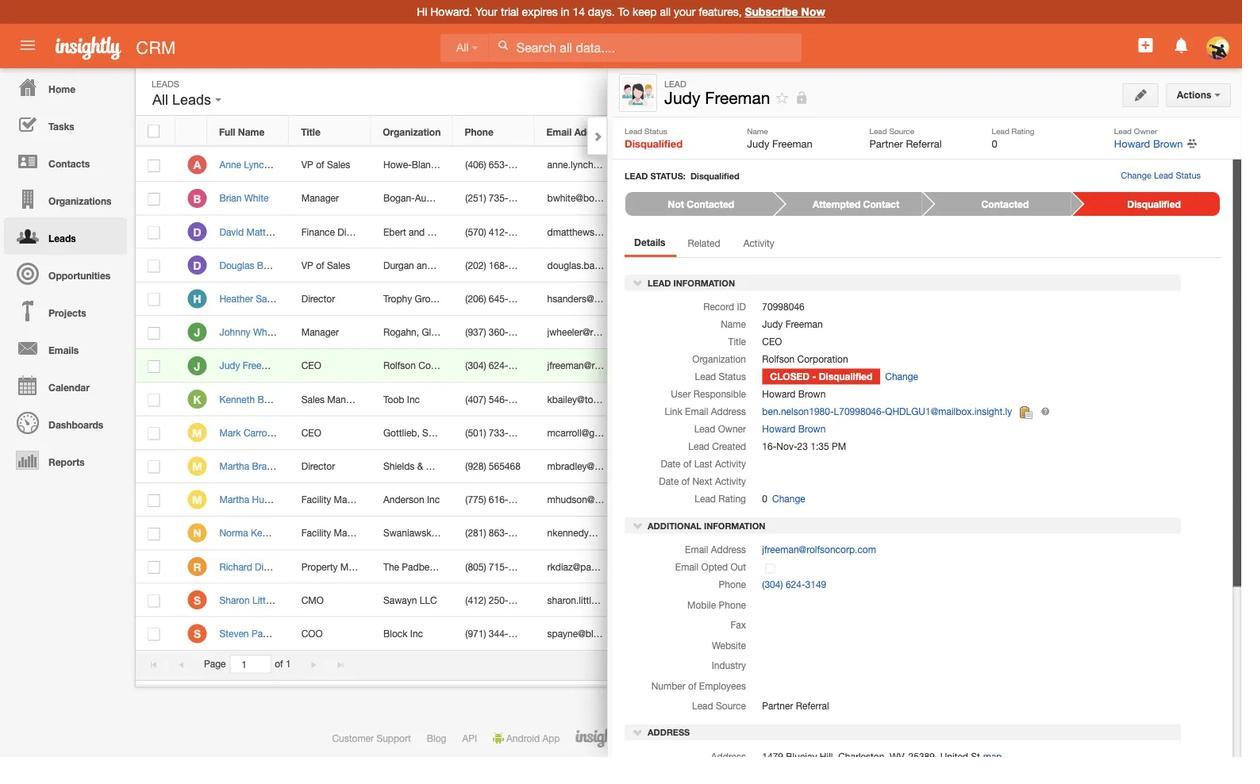 Task type: locate. For each thing, give the bounding box(es) containing it.
follow image
[[775, 91, 790, 106], [932, 158, 947, 173], [932, 192, 947, 207], [932, 225, 947, 240], [932, 326, 947, 341], [932, 393, 947, 408], [932, 493, 947, 508], [932, 560, 947, 575], [932, 627, 947, 642]]

director inside cell
[[338, 226, 371, 237]]

white image
[[498, 40, 509, 51]]

app for android app
[[543, 733, 560, 744]]

1 vertical spatial information
[[704, 521, 766, 531]]

director inside h row
[[301, 293, 335, 304]]

0 horizontal spatial your
[[476, 5, 498, 18]]

closed - disqualified up link
[[629, 394, 726, 405]]

16-nov-23 1:35 pm inside the 'k' 'row'
[[711, 394, 795, 405]]

manager inside r row
[[340, 561, 378, 572]]

android
[[507, 733, 540, 744]]

closed inside the b row
[[629, 193, 668, 204]]

0 horizontal spatial lead status
[[629, 126, 683, 137]]

1 horizontal spatial all
[[457, 42, 469, 54]]

5 notcontacted from the top
[[665, 461, 725, 472]]

leads inside navigation
[[48, 233, 76, 244]]

open inside n row
[[629, 528, 656, 539]]

0 vertical spatial director
[[338, 226, 371, 237]]

16- for bwhite@boganinc.com
[[711, 193, 726, 204]]

6 notcontacted from the top
[[665, 494, 725, 505]]

rolfson
[[762, 354, 795, 365], [383, 360, 416, 371]]

follow image inside d row
[[932, 259, 947, 274]]

information for record id
[[674, 278, 735, 288]]

activity right related
[[744, 237, 775, 248]]

s row
[[136, 584, 1000, 617], [136, 617, 1000, 651]]

(202) 168-3484
[[465, 260, 530, 271]]

0 horizontal spatial app
[[543, 733, 560, 744]]

closed - disqualified inside r row
[[629, 561, 726, 572]]

624- down (937) 360-8462 cell
[[489, 360, 509, 371]]

source for lead source
[[716, 700, 746, 712]]

None checkbox
[[148, 125, 160, 138], [148, 159, 160, 172], [148, 226, 160, 239], [148, 260, 160, 273], [148, 360, 160, 373], [148, 394, 160, 407], [148, 561, 160, 574], [148, 628, 160, 641], [148, 125, 160, 138], [148, 159, 160, 172], [148, 226, 160, 239], [148, 260, 160, 273], [148, 360, 160, 373], [148, 394, 160, 407], [148, 561, 160, 574], [148, 628, 160, 641]]

follow image inside h row
[[932, 292, 947, 307]]

0 left the recycle bin link
[[992, 137, 998, 150]]

2 facility manager from the top
[[301, 528, 372, 539]]

follow image for mbradley@shieldsgigot.com
[[932, 460, 947, 475]]

director right the bradley
[[301, 461, 335, 472]]

information for email address
[[704, 521, 766, 531]]

0 horizontal spatial jfreeman@rolfsoncorp.com
[[547, 360, 661, 371]]

h link
[[188, 289, 207, 308]]

7 open from the top
[[629, 528, 656, 539]]

status:
[[651, 171, 686, 181]]

- for bwhite@boganinc.com
[[670, 193, 674, 204]]

7 follow image from the top
[[932, 594, 947, 609]]

0 horizontal spatial title
[[301, 126, 321, 137]]

douglas.baker@durganandsons.com cell
[[535, 249, 703, 282]]

0 horizontal spatial partner
[[762, 700, 793, 712]]

2 m row from the top
[[136, 450, 1000, 483]]

llc right sawayn
[[420, 595, 437, 606]]

open down details link
[[629, 260, 656, 271]]

m up n link at the bottom left of the page
[[192, 493, 202, 507]]

open for sharon.little@sawayn.com
[[629, 595, 656, 606]]

23 for bwhite@boganinc.com
[[747, 193, 757, 204]]

closed - disqualified cell
[[617, 148, 726, 182], [617, 182, 726, 215], [617, 349, 726, 383], [617, 383, 726, 416], [617, 550, 726, 584]]

1
[[286, 659, 291, 670]]

3149 up 6906
[[509, 360, 530, 371]]

0 horizontal spatial 624-
[[489, 360, 509, 371]]

1 director cell from the top
[[289, 282, 371, 316]]

opportunities
[[48, 270, 111, 281]]

2 vertical spatial inc
[[410, 628, 423, 639]]

vp right lynch
[[301, 159, 313, 170]]

3 open - notcontacted cell from the top
[[617, 316, 725, 349]]

d row down bwhite@boganinc.com
[[136, 215, 1000, 249]]

2 open from the top
[[629, 293, 656, 304]]

chevron down image
[[633, 277, 644, 288], [633, 520, 644, 531]]

out
[[731, 562, 746, 573]]

3 open - notcontacted from the top
[[629, 461, 725, 472]]

2 vertical spatial m link
[[188, 490, 207, 509]]

- inside h row
[[658, 293, 662, 304]]

1:35 for sharon.little@sawayn.com
[[760, 595, 778, 606]]

closed - disqualified up lead status: disqualified
[[629, 159, 726, 170]]

closed left not
[[629, 193, 668, 204]]

open - notcontacted
[[629, 260, 725, 271], [629, 293, 725, 304], [629, 461, 725, 472], [629, 494, 725, 505], [629, 528, 725, 539], [629, 595, 725, 606]]

ceo
[[762, 336, 782, 347], [301, 360, 321, 371], [301, 427, 321, 438]]

rating inside lead rating 0
[[1012, 126, 1035, 135]]

vp of sales inside a row
[[301, 159, 350, 170]]

2 closed - disqualified cell from the top
[[617, 182, 726, 215]]

1 martha from the top
[[219, 461, 249, 472]]

(937) 360-8462
[[465, 327, 530, 338]]

d link for douglas baker
[[188, 256, 207, 275]]

6 16-nov-23 1:35 pm cell from the top
[[699, 383, 838, 416]]

1 vertical spatial sales
[[327, 260, 350, 271]]

ben.nelson1980-l70998046-qhdlgu1@mailbox.insight.ly link
[[762, 406, 1012, 417]]

import
[[1010, 187, 1044, 197], [1024, 210, 1052, 221], [1072, 275, 1100, 286]]

0 vertical spatial howard brown cell
[[838, 148, 920, 182]]

1:35 inside the b row
[[760, 193, 778, 204]]

gottlieb, schultz and d'amore
[[383, 427, 513, 438]]

6 open - notcontacted from the top
[[629, 595, 725, 606]]

vp of sales cell
[[289, 148, 371, 182], [289, 249, 371, 282]]

pm for mbradley@shieldsgigot.com
[[781, 461, 795, 472]]

pm inside r row
[[781, 561, 795, 572]]

emails
[[48, 345, 79, 356]]

1 vertical spatial facility
[[301, 528, 331, 539]]

- inside r row
[[670, 561, 674, 572]]

23 inside n row
[[747, 528, 757, 539]]

nov- for jwheeler@rgf.com
[[726, 327, 747, 338]]

0 horizontal spatial source
[[716, 700, 746, 712]]

2 d from the top
[[193, 259, 201, 272]]

nov- down id
[[726, 327, 747, 338]]

lead owner up contact
[[849, 126, 904, 137]]

- for rkdiaz@padbergh.com
[[670, 561, 674, 572]]

privacy policy
[[811, 733, 870, 744]]

open down mcarroll@gsd.com open - notcontacted
[[629, 461, 656, 472]]

closed - disqualified cell for b
[[617, 182, 726, 215]]

lead owner down new
[[1115, 126, 1158, 135]]

3 notcontacted from the top
[[665, 327, 725, 338]]

manager cell for j
[[289, 316, 371, 349]]

4 open - notcontacted cell from the top
[[617, 416, 725, 450]]

5 follow image from the top
[[932, 460, 947, 475]]

2 director cell from the top
[[289, 450, 371, 483]]

howard brown cell
[[838, 148, 920, 182], [838, 416, 920, 450]]

2 open - notcontacted from the top
[[629, 293, 725, 304]]

2 d row from the top
[[136, 249, 1000, 282]]

1 m link from the top
[[188, 423, 207, 442]]

follow image
[[932, 259, 947, 274], [932, 292, 947, 307], [932, 359, 947, 374], [932, 426, 947, 441], [932, 460, 947, 475], [932, 527, 947, 542], [932, 594, 947, 609]]

0 vertical spatial facility manager
[[301, 494, 372, 505]]

nov- for mhudson@andersoninc.com
[[726, 494, 747, 505]]

1 follow image from the top
[[932, 259, 947, 274]]

2 follow image from the top
[[932, 292, 947, 307]]

1 facility manager cell from the top
[[289, 483, 372, 517]]

m row
[[136, 416, 1000, 450], [136, 450, 1000, 483], [136, 483, 1000, 517]]

manager left the the
[[340, 561, 378, 572]]

source inside lead source partner referral
[[890, 126, 915, 135]]

attempted contact
[[813, 198, 900, 210]]

k row
[[136, 383, 1000, 416]]

shields & gigot cell
[[371, 450, 453, 483]]

2 notcontacted from the top
[[665, 293, 725, 304]]

new
[[1131, 86, 1151, 96]]

0 horizontal spatial organization
[[383, 126, 441, 137]]

1 vertical spatial lead created
[[689, 441, 746, 452]]

1 d from the top
[[193, 225, 201, 239]]

2 chevron down image from the top
[[633, 520, 644, 531]]

sales inside a row
[[327, 159, 350, 170]]

(406)
[[465, 159, 486, 170]]

1 s link from the top
[[188, 591, 207, 610]]

open up jwheeler@rgf.com open - notcontacted
[[629, 293, 656, 304]]

brown inside n row
[[886, 528, 914, 539]]

closed - disqualified down lead status: disqualified
[[629, 193, 726, 204]]

0 vertical spatial information
[[674, 278, 735, 288]]

reports
[[48, 457, 85, 468]]

1 vertical spatial referral
[[796, 700, 829, 712]]

inc inside s row
[[410, 628, 423, 639]]

nov- up activity link
[[726, 193, 747, 204]]

sons for ebert and sons
[[428, 226, 449, 237]]

1 vertical spatial your
[[1010, 252, 1035, 262]]

mcarroll@gsd.com open - notcontacted
[[547, 427, 725, 438]]

1 open - notcontacted from the top
[[629, 260, 725, 271]]

property
[[301, 561, 338, 572]]

david matthews link
[[219, 226, 296, 237]]

closed inside a row
[[629, 159, 668, 170]]

1 horizontal spatial your
[[1010, 252, 1035, 262]]

1 vertical spatial manager cell
[[289, 316, 371, 349]]

rating up additional information
[[719, 494, 746, 505]]

1:35 for mbradley@shieldsgigot.com
[[760, 461, 778, 472]]

open - notcontacted cell for mhudson@andersoninc.com
[[617, 483, 725, 517]]

None checkbox
[[148, 193, 160, 206], [148, 293, 160, 306], [148, 327, 160, 340], [148, 427, 160, 440], [148, 461, 160, 474], [148, 494, 160, 507], [148, 528, 160, 541], [148, 595, 160, 608], [148, 193, 160, 206], [148, 293, 160, 306], [148, 327, 160, 340], [148, 427, 160, 440], [148, 461, 160, 474], [148, 494, 160, 507], [148, 528, 160, 541], [148, 595, 160, 608]]

mhudson@andersoninc.com
[[547, 494, 669, 505]]

(570) 412-6279 cell
[[453, 215, 535, 249]]

0 vertical spatial 0
[[992, 137, 998, 150]]

howard brown inside the b row
[[850, 193, 914, 204]]

16-nov-23 1:35 pm inside r row
[[711, 561, 795, 572]]

4 closed - disqualified cell from the top
[[617, 383, 726, 416]]

1 horizontal spatial title
[[728, 336, 746, 347]]

pm inside h row
[[781, 293, 795, 304]]

bradley
[[252, 461, 285, 472]]

1:35 for bwhite@boganinc.com
[[760, 193, 778, 204]]

email address
[[547, 126, 612, 137], [685, 544, 746, 555]]

pm inside the 'k' 'row'
[[781, 394, 795, 405]]

0 vertical spatial llc
[[444, 159, 462, 170]]

email up a row
[[547, 126, 572, 137]]

(281) 863-2433 cell
[[453, 517, 535, 550]]

name right full
[[238, 126, 265, 137]]

1 vertical spatial change link
[[768, 491, 806, 507]]

open - notcontacted cell
[[617, 249, 725, 282], [617, 282, 725, 316], [617, 316, 725, 349], [617, 416, 725, 450], [617, 450, 725, 483], [617, 483, 725, 517], [617, 517, 725, 550], [617, 584, 725, 617]]

notcontacted up email opted out
[[665, 528, 725, 539]]

11 16-nov-23 1:35 pm cell from the top
[[699, 550, 838, 584]]

lead up user responsible
[[695, 371, 716, 382]]

23 for spayne@blockinc.com
[[747, 628, 757, 639]]

16- down recent
[[1024, 275, 1038, 286]]

brian white link
[[219, 193, 277, 204]]

closed for k
[[629, 394, 668, 405]]

1 vertical spatial 0
[[762, 494, 768, 505]]

follow image for k
[[932, 393, 947, 408]]

nov- inside h row
[[726, 293, 747, 304]]

norma
[[219, 528, 248, 539]]

1 howard brown cell from the top
[[838, 148, 920, 182]]

0 vertical spatial sons
[[428, 226, 449, 237]]

android app
[[507, 733, 560, 744]]

nov- up responsible
[[726, 360, 747, 371]]

kbailey@toobinc.com cell
[[535, 383, 638, 416]]

navigation containing home
[[0, 68, 127, 479]]

a
[[193, 158, 201, 172]]

1 vertical spatial 624-
[[786, 579, 806, 590]]

2 s row from the top
[[136, 617, 1000, 651]]

spayne@blockinc.com cell
[[535, 617, 643, 651]]

1:35 inside n row
[[760, 528, 778, 539]]

property manager cell
[[289, 550, 378, 584]]

0 vertical spatial phone
[[465, 126, 494, 137]]

change link for closed - disqualified
[[881, 369, 919, 385]]

m for martha hudson
[[192, 493, 202, 507]]

open - notcontacted for mhudson@andersoninc.com
[[629, 494, 725, 505]]

rkdiaz@padbergh.com cell
[[535, 550, 643, 584]]

david
[[219, 226, 244, 237]]

16-
[[711, 159, 726, 170], [711, 193, 726, 204], [1024, 275, 1038, 286], [711, 293, 726, 304], [711, 327, 726, 338], [711, 360, 726, 371], [711, 394, 726, 405], [711, 427, 726, 438], [762, 441, 777, 452], [711, 461, 726, 472], [711, 494, 726, 505], [711, 528, 726, 539], [711, 561, 726, 572], [711, 595, 726, 606], [711, 628, 726, 639]]

follow image inside the 'k' 'row'
[[932, 393, 947, 408]]

created down the search this list... text box
[[735, 126, 772, 137]]

d link for david matthews
[[188, 222, 207, 241]]

1:35 inside the 'k' 'row'
[[760, 394, 778, 405]]

16- for anne.lynch@howeblanda.com
[[711, 159, 726, 170]]

2 j link from the top
[[188, 356, 207, 375]]

/
[[1047, 187, 1050, 197]]

corporation up ben.nelson1980-
[[798, 354, 848, 365]]

bogan-auer, inc. cell
[[371, 182, 455, 215]]

open for hsanders@trophygroup.com
[[629, 293, 656, 304]]

j row
[[136, 316, 1000, 349], [136, 349, 1000, 383]]

open inside h row
[[629, 293, 656, 304]]

s down 'r'
[[194, 594, 201, 607]]

0 vertical spatial change
[[1121, 170, 1152, 181]]

tasks link
[[4, 106, 127, 143]]

closed - disqualified inside the 'k' 'row'
[[629, 394, 726, 405]]

corporation
[[798, 354, 848, 365], [419, 360, 469, 371]]

not contacted
[[668, 198, 735, 210]]

4 open - notcontacted from the top
[[629, 494, 725, 505]]

all link
[[441, 34, 489, 62]]

notcontacted inside s row
[[665, 595, 725, 606]]

1 j from the top
[[194, 326, 200, 339]]

contacted right not
[[687, 198, 735, 210]]

freeman up name judy freeman at the right of the page
[[705, 88, 770, 108]]

2 16-nov-23 1:35 pm cell from the top
[[699, 182, 838, 215]]

dmatthews@ebertandsons.com
[[547, 226, 682, 237]]

2 s from the top
[[194, 627, 201, 641]]

manager inside the 'k' 'row'
[[327, 394, 365, 405]]

1 horizontal spatial name
[[721, 319, 746, 330]]

cell
[[617, 215, 699, 249], [699, 215, 838, 249], [838, 215, 920, 249], [960, 215, 1000, 249], [699, 249, 838, 282], [838, 249, 920, 282], [838, 282, 920, 316], [838, 316, 920, 349], [960, 316, 1000, 349], [136, 349, 175, 383], [960, 349, 1000, 383], [960, 416, 1000, 450], [838, 450, 920, 483], [960, 450, 1000, 483], [838, 483, 920, 517], [960, 483, 1000, 517], [838, 550, 920, 584], [960, 550, 1000, 584], [838, 584, 920, 617], [960, 584, 1000, 617], [617, 617, 699, 651], [838, 617, 920, 651], [960, 617, 1000, 651]]

16- for rkdiaz@padbergh.com
[[711, 561, 726, 572]]

0 vertical spatial title
[[301, 126, 321, 137]]

0 vertical spatial vp of sales cell
[[289, 148, 371, 182]]

nov- for sharon.little@sawayn.com
[[726, 595, 747, 606]]

lead image
[[622, 77, 654, 109]]

1 horizontal spatial source
[[890, 126, 915, 135]]

anderson
[[383, 494, 424, 505]]

closed - disqualified inside the b row
[[629, 193, 726, 204]]

lynch
[[244, 159, 269, 170]]

crm
[[136, 37, 176, 58]]

2 vertical spatial ceo
[[301, 427, 321, 438]]

details link
[[625, 233, 675, 255]]

gottlieb, schultz and d'amore cell
[[371, 416, 513, 450]]

1 closed - disqualified cell from the top
[[617, 148, 726, 182]]

1 vp of sales from the top
[[301, 159, 350, 170]]

0 vertical spatial chevron down image
[[633, 277, 644, 288]]

3 16-nov-23 1:35 pm cell from the top
[[699, 282, 838, 316]]

1 ceo cell from the top
[[289, 349, 371, 383]]

(928) 565468 cell
[[453, 450, 535, 483]]

2 ceo cell from the top
[[289, 416, 371, 450]]

2 vp from the top
[[301, 260, 313, 271]]

manager cell
[[289, 182, 371, 215], [289, 316, 371, 349]]

leads inside button
[[172, 92, 211, 108]]

lead right new
[[1154, 86, 1176, 96]]

1 app from the left
[[543, 733, 560, 744]]

2 contacted from the left
[[982, 198, 1029, 210]]

all
[[457, 42, 469, 54], [152, 92, 168, 108]]

little
[[252, 595, 273, 606]]

facility inside m row
[[301, 494, 331, 505]]

phone down out
[[719, 579, 746, 590]]

freeman inside row group
[[243, 360, 280, 371]]

1 m from the top
[[192, 426, 202, 440]]

1 horizontal spatial rating
[[1012, 126, 1035, 135]]

email address up opted
[[685, 544, 746, 555]]

notcontacted for mbradley@shieldsgigot.com
[[665, 461, 725, 472]]

0 horizontal spatial referral
[[796, 700, 829, 712]]

anne.lynch@howeblanda.com cell
[[535, 148, 675, 182]]

toob
[[383, 394, 404, 405]]

facility manager cell up property
[[289, 517, 372, 550]]

closed inside r row
[[629, 561, 668, 572]]

customer support
[[332, 733, 411, 744]]

nov- inside r row
[[726, 561, 747, 572]]

16- inside the 'k' 'row'
[[711, 394, 726, 405]]

1 horizontal spatial 3149
[[806, 579, 827, 590]]

4 16-nov-23 1:35 pm cell from the top
[[699, 316, 838, 349]]

(304) down jfreeman@rolfsoncorp.com link at the right bottom of the page
[[762, 579, 783, 590]]

rolfson down rogahn,
[[383, 360, 416, 371]]

finance
[[301, 226, 335, 237]]

2 j from the top
[[194, 359, 200, 373]]

2 horizontal spatial lead owner
[[1115, 126, 1158, 135]]

1:35 for spayne@blockinc.com
[[760, 628, 778, 639]]

privacy
[[811, 733, 842, 744]]

(928)
[[465, 461, 486, 472]]

notcontacted for sharon.little@sawayn.com
[[665, 595, 725, 606]]

16- for sharon.little@sawayn.com
[[711, 595, 726, 606]]

status inside row
[[654, 126, 683, 137]]

0 vertical spatial 3149
[[509, 360, 530, 371]]

16-nov-23 1:35 pm for mbradley@shieldsgigot.com
[[711, 461, 795, 472]]

1 s from the top
[[194, 594, 201, 607]]

7 open - notcontacted cell from the top
[[617, 517, 725, 550]]

status
[[654, 126, 683, 137], [645, 126, 667, 135], [1176, 170, 1201, 181], [719, 371, 746, 382]]

1 vertical spatial rating
[[719, 494, 746, 505]]

open - notcontacted inside h row
[[629, 293, 725, 304]]

contacted down the import / export
[[982, 198, 1029, 210]]

16- down 'record'
[[711, 327, 726, 338]]

3 open from the top
[[629, 327, 656, 338]]

0 horizontal spatial change
[[773, 494, 806, 505]]

2 app from the left
[[691, 733, 708, 744]]

s
[[194, 594, 201, 607], [194, 627, 201, 641]]

nov- up the not contacted
[[726, 159, 747, 170]]

facility manager cell
[[289, 483, 372, 517], [289, 517, 372, 550]]

ebert and sons
[[383, 226, 449, 237]]

3 follow image from the top
[[932, 359, 947, 374]]

Search all data.... text field
[[489, 33, 802, 62]]

facility inside n row
[[301, 528, 331, 539]]

closed - disqualified cell up user
[[617, 349, 726, 383]]

16-nov-23 1:35 pm cell
[[699, 148, 838, 182], [699, 182, 838, 215], [699, 282, 838, 316], [699, 316, 838, 349], [699, 349, 838, 383], [699, 383, 838, 416], [699, 416, 838, 450], [699, 450, 838, 483], [699, 483, 838, 517], [699, 517, 838, 550], [699, 550, 838, 584], [699, 584, 838, 617], [699, 617, 838, 651]]

nov- down ben.nelson1980-
[[777, 441, 798, 452]]

1 vertical spatial m
[[192, 460, 202, 473]]

carroll
[[244, 427, 272, 438]]

1 vertical spatial martha
[[219, 494, 249, 505]]

follow image inside a row
[[932, 158, 947, 173]]

1 vp of sales cell from the top
[[289, 148, 371, 182]]

manager cell for b
[[289, 182, 371, 215]]

1 horizontal spatial change
[[885, 371, 919, 382]]

1 vertical spatial 3149
[[806, 579, 827, 590]]

1 vertical spatial ceo
[[301, 360, 321, 371]]

0 vertical spatial (304)
[[465, 360, 486, 371]]

chevron down image down the douglas.baker@durganandsons.com
[[633, 277, 644, 288]]

2 open - notcontacted cell from the top
[[617, 282, 725, 316]]

ceo cell
[[289, 349, 371, 383], [289, 416, 371, 450]]

5 open - notcontacted cell from the top
[[617, 450, 725, 483]]

sons for durgan and sons
[[436, 260, 457, 271]]

brown
[[1154, 137, 1183, 150], [886, 159, 914, 170], [886, 193, 914, 204], [886, 360, 914, 371], [798, 389, 826, 400], [886, 394, 914, 405], [798, 424, 826, 435], [886, 427, 914, 438], [886, 528, 914, 539]]

group
[[415, 293, 442, 304]]

2 manager cell from the top
[[289, 316, 371, 349]]

23 for nkennedy@swaniawskillc.com
[[747, 528, 757, 539]]

8 16-nov-23 1:35 pm cell from the top
[[699, 450, 838, 483]]

trophy group cell
[[371, 282, 453, 316]]

created up last at bottom
[[712, 441, 746, 452]]

mcarroll@gsd.com cell
[[535, 416, 627, 450]]

sharon.little@sawayn.com
[[547, 595, 658, 606]]

full
[[219, 126, 235, 137]]

open - notcontacted inside s row
[[629, 595, 725, 606]]

partner inside lead source partner referral
[[870, 137, 903, 150]]

1 vertical spatial j
[[194, 359, 200, 373]]

r
[[193, 560, 201, 574]]

number of employees
[[652, 680, 746, 691]]

follow image inside d row
[[932, 225, 947, 240]]

23 for anne.lynch@howeblanda.com
[[747, 159, 757, 170]]

624- inside row group
[[489, 360, 509, 371]]

0 horizontal spatial rolfson
[[383, 360, 416, 371]]

howard inside the b row
[[850, 193, 884, 204]]

0 vertical spatial sales
[[327, 159, 350, 170]]

1 m row from the top
[[136, 416, 1000, 450]]

16-nov-23 1:35 pm cell for kbailey@toobinc.com
[[699, 383, 838, 416]]

j up k link
[[194, 359, 200, 373]]

import down /
[[1024, 210, 1052, 221]]

0 vertical spatial s
[[194, 594, 201, 607]]

sharon
[[219, 595, 250, 606]]

diaz
[[255, 561, 273, 572]]

hsanders@trophygroup.com cell
[[535, 282, 668, 316]]

facility manager left anderson
[[301, 494, 372, 505]]

1 vertical spatial vp of sales cell
[[289, 249, 371, 282]]

7 notcontacted from the top
[[665, 528, 725, 539]]

1 vertical spatial import
[[1024, 210, 1052, 221]]

sawayn
[[383, 595, 417, 606]]

- inside the b row
[[670, 193, 674, 204]]

open - notcontacted up additional
[[629, 494, 725, 505]]

1 horizontal spatial lead status
[[695, 371, 746, 382]]

8 open - notcontacted cell from the top
[[617, 584, 725, 617]]

- for nkennedy@swaniawskillc.com
[[658, 528, 662, 539]]

1 vertical spatial change
[[885, 371, 919, 382]]

closed for a
[[629, 159, 668, 170]]

16- down opted
[[711, 595, 726, 606]]

nov- down recent
[[1038, 275, 1059, 286]]

heather sanders link
[[219, 293, 299, 304]]

open - notcontacted up the next
[[629, 461, 725, 472]]

notcontacted inside n row
[[665, 528, 725, 539]]

vp of sales up finance
[[301, 159, 350, 170]]

director cell
[[289, 282, 371, 316], [289, 450, 371, 483]]

all down crm
[[152, 92, 168, 108]]

owner up contact
[[874, 126, 904, 137]]

0 vertical spatial judy freeman
[[665, 88, 770, 108]]

0 horizontal spatial 3149
[[509, 360, 530, 371]]

2 vertical spatial activity
[[715, 476, 746, 487]]

12 16-nov-23 1:35 pm cell from the top
[[699, 584, 838, 617]]

follow image inside s row
[[932, 627, 947, 642]]

16-nov-23 1:35 pm for mhudson@andersoninc.com
[[711, 494, 795, 505]]

16- inside h row
[[711, 293, 726, 304]]

sales down finance director
[[327, 260, 350, 271]]

1 vertical spatial sons
[[436, 260, 457, 271]]

23 inside h row
[[747, 293, 757, 304]]

closed
[[629, 159, 668, 170], [629, 193, 668, 204], [629, 360, 668, 371], [770, 371, 810, 382], [629, 394, 668, 405], [629, 561, 668, 572]]

martha up norma
[[219, 494, 249, 505]]

- inside n row
[[658, 528, 662, 539]]

1 chevron down image from the top
[[633, 277, 644, 288]]

1 open from the top
[[629, 260, 656, 271]]

1 vertical spatial organization
[[693, 354, 746, 365]]

1 vertical spatial ceo cell
[[289, 416, 371, 450]]

1 vp from the top
[[301, 159, 313, 170]]

1 open - notcontacted cell from the top
[[617, 249, 725, 282]]

nov- for hsanders@trophygroup.com
[[726, 293, 747, 304]]

open down mhudson@andersoninc.com
[[629, 528, 656, 539]]

0 horizontal spatial rating
[[719, 494, 746, 505]]

m link left martha bradley
[[188, 457, 207, 476]]

freeman
[[705, 88, 770, 108], [772, 137, 813, 150], [786, 319, 823, 330], [243, 360, 280, 371]]

row containing full name
[[136, 117, 999, 146]]

martha
[[219, 461, 249, 472], [219, 494, 249, 505]]

vp inside a row
[[301, 159, 313, 170]]

vp of sales for a
[[301, 159, 350, 170]]

16- inside r row
[[711, 561, 726, 572]]

nov- up fax
[[726, 595, 747, 606]]

name down id
[[721, 319, 746, 330]]

lead up last at bottom
[[689, 441, 710, 452]]

ceo cell down sales manager
[[289, 416, 371, 450]]

(501) 733-1738
[[465, 427, 530, 438]]

vp for d
[[301, 260, 313, 271]]

(937) 360-8462 cell
[[453, 316, 535, 349]]

2 s link from the top
[[188, 624, 207, 643]]

lead right chevron right "icon"
[[625, 126, 642, 135]]

1 contacted from the left
[[687, 198, 735, 210]]

a row
[[136, 148, 1000, 182]]

contacts
[[48, 158, 90, 169]]

brian white
[[219, 193, 269, 204]]

date left the next
[[659, 476, 679, 487]]

pm for nkennedy@swaniawskillc.com
[[781, 528, 795, 539]]

features,
[[699, 5, 742, 18]]

facility manager
[[301, 494, 372, 505], [301, 528, 372, 539]]

6 open - notcontacted cell from the top
[[617, 483, 725, 517]]

jfreeman@rolfsoncorp.com for jfreeman@rolfsoncorp.com cell
[[547, 360, 661, 371]]

(407) 546-6906 cell
[[453, 383, 535, 416]]

b row
[[136, 182, 1000, 215]]

2 m link from the top
[[188, 457, 207, 476]]

your
[[674, 5, 696, 18]]

kennedy
[[251, 528, 288, 539]]

nov- inside the b row
[[726, 193, 747, 204]]

martha for martha hudson
[[219, 494, 249, 505]]

anderson inc
[[383, 494, 440, 505]]

sales for a
[[327, 159, 350, 170]]

2 martha from the top
[[219, 494, 249, 505]]

closed - disqualified cell for k
[[617, 383, 726, 416]]

owner down the link email address
[[718, 424, 746, 435]]

of left last at bottom
[[683, 459, 692, 470]]

13 16-nov-23 1:35 pm cell from the top
[[699, 617, 838, 651]]

0 vertical spatial import
[[1010, 187, 1044, 197]]

5 16-nov-23 1:35 pm cell from the top
[[699, 349, 838, 383]]

2 d link from the top
[[188, 256, 207, 275]]

change link up ben.nelson1980-l70998046-qhdlgu1@mailbox.insight.ly
[[881, 369, 919, 385]]

1 horizontal spatial change link
[[881, 369, 919, 385]]

1 facility from the top
[[301, 494, 331, 505]]

llc
[[444, 159, 462, 170], [436, 528, 454, 539], [420, 595, 437, 606]]

3 m link from the top
[[188, 490, 207, 509]]

follow image inside r row
[[932, 560, 947, 575]]

0 vertical spatial m
[[192, 426, 202, 440]]

16-nov-23 1:35 pm cell for sharon.little@sawayn.com
[[699, 584, 838, 617]]

title right full name
[[301, 126, 321, 137]]

row
[[136, 117, 999, 146]]

2 vertical spatial sales
[[301, 394, 325, 405]]

facility manager inside n row
[[301, 528, 372, 539]]

disqualified left out
[[677, 561, 726, 572]]

closed - disqualified cell up mcarroll@gsd.com open - notcontacted
[[617, 383, 726, 416]]

partner up contact
[[870, 137, 903, 150]]

0 vertical spatial vp of sales
[[301, 159, 350, 170]]

sharon.little@sawayn.com cell
[[535, 584, 658, 617]]

notcontacted for nkennedy@swaniawskillc.com
[[665, 528, 725, 539]]

Search this list... text field
[[710, 79, 889, 103]]

notcontacted down 'record'
[[665, 327, 725, 338]]

created inside row
[[735, 126, 772, 137]]

notcontacted down lead information
[[665, 293, 725, 304]]

412-
[[489, 226, 509, 237]]

all for all
[[457, 42, 469, 54]]

closed - disqualified inside a row
[[629, 159, 726, 170]]

0 vertical spatial rating
[[1012, 126, 1035, 135]]

and inside cell
[[460, 327, 476, 338]]

6 follow image from the top
[[932, 527, 947, 542]]

calendar
[[48, 382, 90, 393]]

d row
[[136, 215, 1000, 249], [136, 249, 1000, 282]]

1 vertical spatial m link
[[188, 457, 207, 476]]

16-nov-23 1:35 pm for spayne@blockinc.com
[[711, 628, 795, 639]]

address right chevron down image
[[645, 728, 690, 738]]

ceo down sales manager cell
[[301, 427, 321, 438]]

(412)
[[465, 595, 486, 606]]

1 j row from the top
[[136, 316, 1000, 349]]

1 vertical spatial d
[[193, 259, 201, 272]]

3 m from the top
[[192, 493, 202, 507]]

notcontacted inside j 'row'
[[665, 327, 725, 338]]

0 vertical spatial source
[[890, 126, 915, 135]]

follow image for sharon.little@sawayn.com
[[932, 594, 947, 609]]

inc inside m row
[[427, 494, 440, 505]]

llc inside n row
[[436, 528, 454, 539]]

2 howard brown cell from the top
[[838, 416, 920, 450]]

address down responsible
[[711, 406, 746, 417]]

16-nov-23 1:35 pm for jfreeman@rolfsoncorp.com
[[711, 360, 795, 371]]

nov- for bwhite@boganinc.com
[[726, 193, 747, 204]]

9270
[[509, 595, 530, 606]]

j
[[194, 326, 200, 339], [194, 359, 200, 373]]

chevron down image
[[633, 727, 644, 738]]

16- inside a row
[[711, 159, 726, 170]]

16-nov-23 1:35 pm for hsanders@trophygroup.com
[[711, 293, 795, 304]]

facility manager cell for m
[[289, 483, 372, 517]]

pm inside a row
[[781, 159, 795, 170]]

judy inside name judy freeman
[[747, 137, 770, 150]]

6 open from the top
[[629, 494, 656, 505]]

lead down the douglas.baker@durganandsons.com
[[648, 278, 671, 288]]

durgan and sons
[[383, 260, 457, 271]]

b
[[193, 192, 201, 205]]

16- for mcarroll@gsd.com
[[711, 427, 726, 438]]

1:35 inside a row
[[760, 159, 778, 170]]

3 closed - disqualified cell from the top
[[617, 349, 726, 383]]

(202)
[[465, 260, 486, 271]]

hsanders@trophygroup.com
[[547, 293, 668, 304]]

closed for j
[[629, 360, 668, 371]]

notcontacted for mhudson@andersoninc.com
[[665, 494, 725, 505]]

open - notcontacted cell down user
[[617, 416, 725, 450]]

follow image inside the b row
[[932, 192, 947, 207]]

app right android
[[543, 733, 560, 744]]

0 vertical spatial partner
[[870, 137, 903, 150]]

nov-
[[726, 159, 747, 170], [726, 193, 747, 204], [1038, 275, 1059, 286], [726, 293, 747, 304], [726, 327, 747, 338], [726, 360, 747, 371], [726, 394, 747, 405], [726, 427, 747, 438], [777, 441, 798, 452], [726, 461, 747, 472], [726, 494, 747, 505], [726, 528, 747, 539], [726, 561, 747, 572], [726, 595, 747, 606], [726, 628, 747, 639]]

23 inside a row
[[747, 159, 757, 170]]

disqualified down lead status: disqualified
[[677, 193, 726, 204]]

change for change lead status
[[1121, 170, 1152, 181]]

howard brown link for b
[[850, 193, 914, 204]]

16- for jfreeman@rolfsoncorp.com
[[711, 360, 726, 371]]

n row
[[136, 517, 1000, 550]]

open - notcontacted cell up email opted out
[[617, 517, 725, 550]]

facility manager for m
[[301, 494, 372, 505]]

1 horizontal spatial 0
[[992, 137, 998, 150]]

rogahn, gleason and farrell cell
[[371, 316, 505, 349]]

related
[[688, 237, 721, 248]]

2 m from the top
[[192, 460, 202, 473]]

1 horizontal spatial (304)
[[762, 579, 783, 590]]

1 vertical spatial title
[[728, 336, 746, 347]]

(304) 624-3149 cell
[[453, 349, 535, 383]]

sales inside cell
[[301, 394, 325, 405]]

name inside name judy freeman
[[747, 126, 768, 135]]

- inside the 'k' 'row'
[[670, 394, 674, 405]]

0 vertical spatial referral
[[906, 137, 942, 150]]

645-
[[489, 293, 509, 304]]

1 vertical spatial inc
[[427, 494, 440, 505]]

nov- for spayne@blockinc.com
[[726, 628, 747, 639]]

open - notcontacted cell down lead information
[[617, 316, 725, 349]]

1 vertical spatial date
[[659, 476, 679, 487]]

activity up lead rating
[[715, 476, 746, 487]]

1 vertical spatial partner
[[762, 700, 793, 712]]

open up additional
[[629, 494, 656, 505]]

terms
[[724, 733, 750, 744]]

sawayn llc cell
[[371, 584, 453, 617]]

1 vertical spatial facility manager
[[301, 528, 372, 539]]

(281) 863-2433
[[465, 528, 530, 539]]

5 closed - disqualified cell from the top
[[617, 550, 726, 584]]

1 d link from the top
[[188, 222, 207, 241]]

director cell for m
[[289, 450, 371, 483]]

lead owner
[[849, 126, 904, 137], [1115, 126, 1158, 135], [694, 424, 746, 435]]

open - notcontacted inside d row
[[629, 260, 725, 271]]

2 vertical spatial m
[[192, 493, 202, 507]]

all inside button
[[152, 92, 168, 108]]

nov- right last at bottom
[[726, 461, 747, 472]]

recycle bin link
[[1010, 125, 1093, 137]]

inc for m
[[427, 494, 440, 505]]

23 inside the b row
[[747, 193, 757, 204]]

row group
[[136, 148, 1000, 651]]

2 facility from the top
[[301, 528, 331, 539]]

5 open - notcontacted from the top
[[629, 528, 725, 539]]

1 vertical spatial s
[[194, 627, 201, 641]]

navigation
[[0, 68, 127, 479]]

0 vertical spatial j
[[194, 326, 200, 339]]

follow image inside s row
[[932, 594, 947, 609]]

freeman down johnny wheeler link
[[243, 360, 280, 371]]

ceo cell for j
[[289, 349, 371, 383]]

closed up status:
[[629, 159, 668, 170]]

8 open from the top
[[629, 595, 656, 606]]

- for mbradley@shieldsgigot.com
[[658, 461, 662, 472]]

5 open from the top
[[629, 461, 656, 472]]

9 16-nov-23 1:35 pm cell from the top
[[699, 483, 838, 517]]

open up spayne@blockinc.com
[[629, 595, 656, 606]]

0 vertical spatial change link
[[881, 369, 919, 385]]

1 16-nov-23 1:35 pm cell from the top
[[699, 148, 838, 182]]

howard brown cell for a
[[838, 148, 920, 182]]

howard brown link for j
[[850, 360, 914, 371]]

swaniawski llc
[[383, 528, 454, 539]]

iphone app
[[659, 733, 708, 744]]

1 horizontal spatial 624-
[[786, 579, 806, 590]]

1 field
[[231, 656, 270, 673]]



Task type: describe. For each thing, give the bounding box(es) containing it.
howard brown inside n row
[[850, 528, 914, 539]]

16-nov-23 1:35 pm for jwheeler@rgf.com
[[711, 327, 795, 338]]

howard brown inside the 'k' 'row'
[[850, 394, 914, 405]]

record permissions image
[[795, 88, 809, 108]]

howe-blanda llc (406) 653-3860
[[383, 159, 530, 170]]

(407)
[[465, 394, 486, 405]]

property manager the padberg company
[[301, 561, 482, 572]]

0 vertical spatial lead created
[[710, 126, 772, 137]]

ebert and sons cell
[[371, 215, 453, 249]]

9290
[[509, 628, 530, 639]]

lead down number of employees
[[692, 700, 713, 712]]

howard brown inside m row
[[850, 427, 914, 438]]

facility for n
[[301, 528, 331, 539]]

facility manager for n
[[301, 528, 372, 539]]

7995
[[509, 293, 530, 304]]

d for douglas baker
[[193, 259, 201, 272]]

(206) 645-7995
[[465, 293, 530, 304]]

rating for lead rating 0
[[1012, 126, 1035, 135]]

of inside a row
[[316, 159, 324, 170]]

pm for bwhite@boganinc.com
[[781, 193, 795, 204]]

- for sharon.little@sawayn.com
[[658, 595, 662, 606]]

23 for mhudson@andersoninc.com
[[747, 494, 757, 505]]

calendar link
[[4, 367, 127, 404]]

howard brown link down ben.nelson1980-
[[762, 424, 826, 435]]

lead rating 0
[[992, 126, 1035, 150]]

(937)
[[465, 327, 486, 338]]

chevron right image
[[592, 131, 603, 142]]

lead source
[[692, 700, 746, 712]]

heather
[[219, 293, 253, 304]]

(971) 344-9290 cell
[[453, 617, 535, 651]]

import leads
[[1021, 210, 1080, 221]]

jwheeler@rgf.com open - notcontacted
[[547, 327, 725, 338]]

0 horizontal spatial owner
[[718, 424, 746, 435]]

open - notcontacted cell for sharon.little@sawayn.com
[[617, 584, 725, 617]]

closed - disqualified for r
[[629, 561, 726, 572]]

howard brown inside a row
[[850, 159, 914, 170]]

lead right lead icon
[[665, 79, 687, 89]]

m link for mark carroll
[[188, 423, 207, 442]]

judy right lead icon
[[665, 88, 701, 108]]

closed - disqualified for k
[[629, 394, 726, 405]]

dashboards link
[[4, 404, 127, 441]]

- for anne.lynch@howeblanda.com
[[670, 159, 674, 170]]

1 vertical spatial phone
[[719, 579, 746, 590]]

lead up disqualified link
[[1154, 170, 1174, 181]]

pm for sharon.little@sawayn.com
[[781, 595, 795, 606]]

steven payne
[[219, 628, 278, 639]]

mark carroll link
[[219, 427, 279, 438]]

next
[[693, 476, 713, 487]]

16-nov-23 1:35 pm for nkennedy@swaniawskillc.com
[[711, 528, 795, 539]]

projects link
[[4, 292, 127, 329]]

4 open from the top
[[629, 427, 656, 438]]

of down finance
[[316, 260, 324, 271]]

pm for kbailey@toobinc.com
[[781, 394, 795, 405]]

16- for hsanders@trophygroup.com
[[711, 293, 726, 304]]

toob inc cell
[[371, 383, 453, 416]]

status up responsible
[[719, 371, 746, 382]]

follow image for douglas.baker@durganandsons.com
[[932, 259, 947, 274]]

closed - disqualified for j
[[629, 360, 726, 371]]

ceo for j
[[301, 360, 321, 371]]

payne
[[252, 628, 278, 639]]

and right schultz
[[457, 427, 473, 438]]

open - notcontacted cell for mbradley@shieldsgigot.com
[[617, 450, 725, 483]]

(928) 565468
[[465, 461, 521, 472]]

notifications image
[[1172, 36, 1191, 55]]

disqualified inside the 'k' 'row'
[[677, 394, 726, 405]]

follow image for hsanders@trophygroup.com
[[932, 292, 947, 307]]

howe-
[[383, 159, 412, 170]]

status down change record owner image
[[1176, 170, 1201, 181]]

open - notcontacted for nkennedy@swaniawskillc.com
[[629, 528, 725, 539]]

lead inside lead source partner referral
[[870, 126, 887, 135]]

3149 inside row group
[[509, 360, 530, 371]]

brown inside a row
[[886, 159, 914, 170]]

closed down rolfson corporation
[[770, 371, 810, 382]]

closed for b
[[629, 193, 668, 204]]

organizations
[[48, 195, 112, 206]]

disqualified up status:
[[625, 137, 683, 150]]

employees
[[699, 680, 746, 691]]

16-nov-23 1:35 pm cell for mbradley@shieldsgigot.com
[[699, 450, 838, 483]]

(407) 546-6906
[[465, 394, 530, 405]]

notcontacted for douglas.baker@durganandsons.com
[[665, 260, 725, 271]]

disqualified inside a row
[[677, 159, 726, 170]]

follow image for nkennedy@swaniawskillc.com
[[932, 527, 947, 542]]

the padberg company cell
[[371, 550, 482, 584]]

recycle bin
[[1026, 125, 1085, 135]]

anderson inc cell
[[371, 483, 453, 517]]

howe-blanda llc cell
[[371, 148, 462, 182]]

show sidebar image
[[1084, 86, 1095, 97]]

lead down the link email address
[[694, 424, 716, 435]]

howard.
[[431, 5, 473, 18]]

0 horizontal spatial lead owner
[[694, 424, 746, 435]]

leads up all leads
[[152, 79, 179, 89]]

m for martha bradley
[[192, 460, 202, 473]]

additional
[[648, 521, 702, 531]]

sharon little link
[[219, 595, 281, 606]]

email down user responsible
[[685, 406, 709, 417]]

details
[[634, 237, 666, 248]]

change record owner image
[[1187, 137, 1198, 151]]

mbradley@shieldsgigot.com cell
[[535, 450, 667, 483]]

kbailey@toobinc.com
[[547, 394, 638, 405]]

closed - disqualified for b
[[629, 193, 726, 204]]

1 horizontal spatial organization
[[693, 354, 746, 365]]

rogahn,
[[383, 327, 419, 338]]

disqualified up l70998046-
[[819, 371, 873, 382]]

1 vertical spatial lead status
[[695, 371, 746, 382]]

16-nov-23 1:35 pm for kbailey@toobinc.com
[[711, 394, 795, 405]]

rolfson corporation cell
[[371, 349, 469, 383]]

freeman down 70998046
[[786, 319, 823, 330]]

howard brown link for k
[[850, 394, 914, 405]]

name for name judy freeman
[[747, 126, 768, 135]]

address inside row
[[575, 126, 612, 137]]

disqualified up the not contacted
[[691, 171, 740, 181]]

howard brown cell for m
[[838, 416, 920, 450]]

activity inside activity link
[[744, 237, 775, 248]]

shields
[[383, 461, 415, 472]]

follow image for b
[[932, 192, 947, 207]]

emails link
[[4, 329, 127, 367]]

judy down the johnny
[[219, 360, 240, 371]]

mark carroll
[[219, 427, 272, 438]]

r link
[[188, 557, 207, 576]]

matthews
[[246, 226, 288, 237]]

6279
[[509, 226, 530, 237]]

(406) 653-3860 cell
[[453, 148, 535, 182]]

howard brown link for n
[[850, 528, 914, 539]]

manager left anderson
[[334, 494, 372, 505]]

4 follow image from the top
[[932, 426, 947, 441]]

0 horizontal spatial 0
[[762, 494, 768, 505]]

8462
[[509, 327, 530, 338]]

phone inside row
[[465, 126, 494, 137]]

nkennedy@swaniawskillc.com cell
[[535, 517, 676, 550]]

nov- for rkdiaz@padbergh.com
[[726, 561, 747, 572]]

r row
[[136, 550, 1000, 584]]

0 vertical spatial date
[[661, 459, 681, 470]]

(775) 616-7387 cell
[[453, 483, 535, 517]]

block inc cell
[[371, 617, 453, 651]]

coo cell
[[289, 617, 371, 651]]

1 s row from the top
[[136, 584, 1000, 617]]

pm for jfreeman@rolfsoncorp.com
[[781, 360, 795, 371]]

16-nov-23 1:35 pm cell for hsanders@trophygroup.com
[[699, 282, 838, 316]]

0 vertical spatial ceo
[[762, 336, 782, 347]]

address up out
[[711, 544, 746, 555]]

spayne@blockinc.com
[[547, 628, 643, 639]]

mobile
[[688, 599, 716, 610]]

record
[[704, 301, 734, 313]]

2 vertical spatial import
[[1072, 275, 1100, 286]]

l70998046-
[[834, 406, 885, 417]]

14
[[573, 5, 585, 18]]

blog link
[[427, 733, 447, 744]]

durgan
[[383, 260, 414, 271]]

ben.nelson1980-l70998046-qhdlgu1@mailbox.insight.ly
[[762, 406, 1012, 417]]

howard inside the 'k' 'row'
[[850, 394, 884, 405]]

change lead status link
[[1121, 170, 1201, 181]]

company
[[441, 561, 482, 572]]

(805) 715-0369 cell
[[453, 550, 535, 584]]

toob inc
[[383, 394, 420, 405]]

(412) 250-9270 cell
[[453, 584, 535, 617]]

16- for jwheeler@rgf.com
[[711, 327, 726, 338]]

days.
[[588, 5, 615, 18]]

lead down lead icon
[[629, 126, 651, 137]]

brown inside the b row
[[886, 193, 914, 204]]

d'amore
[[475, 427, 513, 438]]

rolfson for rolfson corporation
[[762, 354, 795, 365]]

(775)
[[465, 494, 486, 505]]

director for m
[[301, 461, 335, 472]]

16- for mhudson@andersoninc.com
[[711, 494, 726, 505]]

freeman inside name judy freeman
[[772, 137, 813, 150]]

policy
[[844, 733, 870, 744]]

16-nov-23 1:35 pm for mcarroll@gsd.com
[[711, 427, 795, 438]]

rogahn, gleason and farrell
[[383, 327, 505, 338]]

swaniawski llc cell
[[371, 517, 454, 550]]

s for sharon little
[[194, 594, 201, 607]]

lead inside lead rating 0
[[992, 126, 1010, 135]]

(251) 735-5824 cell
[[453, 182, 535, 215]]

16-nov-23 1:35 pm cell for spayne@blockinc.com
[[699, 617, 838, 651]]

manager inside the b row
[[301, 193, 339, 204]]

sharon little
[[219, 595, 273, 606]]

d for david matthews
[[193, 225, 201, 239]]

llc for s
[[420, 595, 437, 606]]

h row
[[136, 282, 1000, 316]]

finance director cell
[[289, 215, 371, 249]]

1 vertical spatial created
[[712, 441, 746, 452]]

of left 1 on the left of page
[[275, 659, 283, 670]]

facility for m
[[301, 494, 331, 505]]

durgan and sons cell
[[371, 249, 457, 282]]

s link for sharon little
[[188, 591, 207, 610]]

of right terms
[[752, 733, 761, 744]]

1:35 for hsanders@trophygroup.com
[[760, 293, 778, 304]]

of left the next
[[682, 476, 690, 487]]

disqualified inside the b row
[[677, 193, 726, 204]]

2 vertical spatial phone
[[719, 599, 746, 610]]

16- for mbradley@shieldsgigot.com
[[711, 461, 726, 472]]

disqualified inside r row
[[677, 561, 726, 572]]

rkdiaz@padbergh.com
[[547, 561, 643, 572]]

1 horizontal spatial lead owner
[[849, 126, 904, 137]]

fax
[[731, 619, 746, 631]]

0 vertical spatial lead status
[[629, 126, 683, 137]]

all for all leads
[[152, 92, 168, 108]]

1 horizontal spatial email address
[[685, 544, 746, 555]]

open - notcontacted cell for hsanders@trophygroup.com
[[617, 282, 725, 316]]

llc inside a row
[[444, 159, 462, 170]]

follow image for jfreeman@rolfsoncorp.com
[[932, 359, 947, 374]]

16-nov-23 import
[[1021, 275, 1100, 286]]

16- for spayne@blockinc.com
[[711, 628, 726, 639]]

date of last activity date of next activity
[[659, 459, 746, 487]]

closed - disqualified cell for r
[[617, 550, 726, 584]]

nov- for anne.lynch@howeblanda.com
[[726, 159, 747, 170]]

and right ebert in the top left of the page
[[409, 226, 425, 237]]

douglas baker link
[[219, 260, 290, 271]]

activity link
[[733, 233, 785, 256]]

(501) 733-1738 cell
[[453, 416, 535, 450]]

(304) 624-3149
[[762, 579, 827, 590]]

privacy policy link
[[811, 733, 870, 744]]

record id
[[704, 301, 746, 313]]

disqualified up user responsible
[[677, 360, 726, 371]]

app for iphone app
[[691, 733, 708, 744]]

715-
[[489, 561, 509, 572]]

vp of sales cell for d
[[289, 249, 371, 282]]

nov- for kbailey@toobinc.com
[[726, 394, 747, 405]]

closed for r
[[629, 561, 668, 572]]

0 horizontal spatial name
[[238, 126, 265, 137]]

lead inside lead status disqualified
[[625, 126, 642, 135]]

howard inside n row
[[850, 528, 884, 539]]

1 horizontal spatial owner
[[874, 126, 904, 137]]

lead down anne.lynch@howeblanda.com
[[625, 171, 648, 181]]

cmo
[[301, 595, 324, 606]]

2 j row from the top
[[136, 349, 1000, 383]]

23 for mbradley@shieldsgigot.com
[[747, 461, 757, 472]]

judy freeman inside row group
[[219, 360, 280, 371]]

your recent imports
[[1010, 252, 1116, 262]]

pm for rkdiaz@padbergh.com
[[781, 561, 795, 572]]

2 vertical spatial change
[[773, 494, 806, 505]]

lead left name judy freeman at the right of the page
[[710, 126, 733, 137]]

right click to copy email address image
[[1020, 407, 1033, 419]]

sales manager cell
[[289, 383, 371, 416]]

inc for s
[[410, 628, 423, 639]]

23 for hsanders@trophygroup.com
[[747, 293, 757, 304]]

1:35 for rkdiaz@padbergh.com
[[760, 561, 778, 572]]

last
[[694, 459, 713, 470]]

martha for martha bradley
[[219, 461, 249, 472]]

1:35 for jfreeman@rolfsoncorp.com
[[760, 360, 778, 371]]

brown inside the 'k' 'row'
[[886, 394, 914, 405]]

16- for kbailey@toobinc.com
[[711, 394, 726, 405]]

1 d row from the top
[[136, 215, 1000, 249]]

16- down ben.nelson1980-
[[762, 441, 777, 452]]

of right number
[[688, 680, 697, 691]]

7387
[[509, 494, 530, 505]]

7 16-nov-23 1:35 pm cell from the top
[[699, 416, 838, 450]]

1:35 for mhudson@andersoninc.com
[[760, 494, 778, 505]]

1 vertical spatial (304)
[[762, 579, 783, 590]]

pm for spayne@blockinc.com
[[781, 628, 795, 639]]

1:35 for anne.lynch@howeblanda.com
[[760, 159, 778, 170]]

lead up attempted contact
[[849, 126, 872, 137]]

projects
[[48, 307, 86, 318]]

nkennedy@swaniawskillc.com
[[547, 528, 676, 539]]

richard diaz link
[[219, 561, 281, 572]]

0 inside lead rating 0
[[992, 137, 998, 150]]

norma kennedy
[[219, 528, 288, 539]]

row group containing a
[[136, 148, 1000, 651]]

brown inside m row
[[886, 427, 914, 438]]

(251) 735-5824
[[465, 193, 530, 204]]

howard inside a row
[[850, 159, 884, 170]]

subscribe now link
[[745, 5, 826, 18]]

2 horizontal spatial owner
[[1134, 126, 1158, 135]]

jfreeman@rolfsoncorp.com cell
[[535, 349, 661, 383]]

keep
[[633, 5, 657, 18]]

4 notcontacted from the top
[[665, 427, 725, 438]]

email left opted
[[676, 562, 699, 573]]

23 for jfreeman@rolfsoncorp.com
[[747, 360, 757, 371]]

email address inside row
[[547, 126, 612, 137]]

3 m row from the top
[[136, 483, 1000, 517]]

inc for k
[[407, 394, 420, 405]]

closed - disqualified down rolfson corporation
[[770, 371, 873, 382]]

0 vertical spatial organization
[[383, 126, 441, 137]]

open - notcontacted for mbradley@shieldsgigot.com
[[629, 461, 725, 472]]

email up email opted out
[[685, 544, 709, 555]]

cmo cell
[[289, 584, 371, 617]]

lead down the next
[[695, 494, 716, 505]]

judy down 70998046
[[762, 319, 783, 330]]

k link
[[188, 390, 207, 409]]

546-
[[489, 394, 509, 405]]

howard brown link up change lead status at right top
[[1115, 137, 1183, 150]]

disqualified down change lead status at right top
[[1128, 198, 1181, 210]]

(206) 645-7995 cell
[[453, 282, 535, 316]]

notcontacted for hsanders@trophygroup.com
[[665, 293, 725, 304]]

manager inside n row
[[334, 528, 372, 539]]

to
[[618, 5, 630, 18]]

manager right wheeler
[[301, 327, 339, 338]]

leads down export on the right of the page
[[1054, 210, 1080, 221]]

1 vertical spatial judy freeman
[[762, 319, 823, 330]]

ceo for m
[[301, 427, 321, 438]]

norma kennedy link
[[219, 528, 296, 539]]

home
[[48, 83, 75, 94]]

chevron down image for email address
[[633, 520, 644, 531]]

user
[[671, 389, 691, 400]]

iphone app link
[[645, 733, 708, 744]]

richard
[[219, 561, 252, 572]]

dmatthews@ebertandsons.com cell
[[535, 215, 682, 249]]

250-
[[489, 595, 509, 606]]

1 vertical spatial activity
[[715, 459, 746, 470]]

bwhite@boganinc.com cell
[[535, 182, 644, 215]]

and right 'durgan'
[[417, 260, 433, 271]]

heather sanders
[[219, 293, 291, 304]]

white
[[244, 193, 269, 204]]

jwheeler@rgf.com cell
[[535, 316, 623, 349]]

import for import leads
[[1024, 210, 1052, 221]]

referral inside lead source partner referral
[[906, 137, 942, 150]]

mhudson@andersoninc.com cell
[[535, 483, 669, 517]]

status inside lead status disqualified
[[645, 126, 667, 135]]

(202) 168-3484 cell
[[453, 249, 535, 282]]

lead down new
[[1115, 126, 1132, 135]]



Task type: vqa. For each thing, say whether or not it's contained in the screenshot.
Follow icon within the K row
yes



